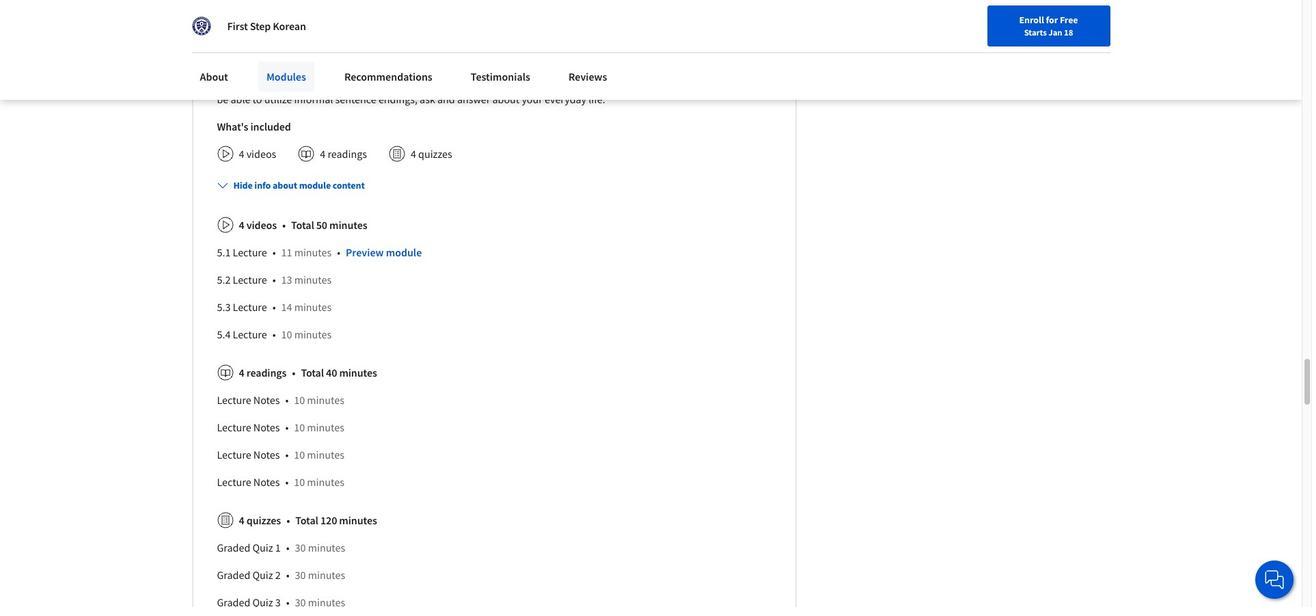 Task type: vqa. For each thing, say whether or not it's contained in the screenshot.
MORE in Python is generally better for educational use or for people who want to build quick programs rather than work as developers, while Ruby is better for commercial web applications. There are more specific differences when comparing Ruby versus Python, and they have in common that there are many ways to learn both.
no



Task type: locate. For each thing, give the bounding box(es) containing it.
2 notes from the top
[[254, 420, 280, 434]]

utilize
[[264, 92, 292, 106]]

2 vertical spatial total
[[296, 513, 319, 527]]

content
[[333, 179, 365, 191]]

modules
[[267, 70, 306, 83]]

30
[[295, 541, 306, 554], [295, 568, 306, 582]]

1 vertical spatial readings
[[247, 366, 287, 379]]

5.2 lecture • 13 minutes
[[217, 273, 332, 286]]

graded quiz 2 • 30 minutes
[[217, 568, 345, 582]]

to right able
[[253, 92, 262, 106]]

graded left 1
[[217, 541, 250, 554]]

2 vertical spatial your
[[522, 92, 543, 106]]

0 vertical spatial 4 videos
[[239, 147, 276, 160]]

chat with us image
[[1264, 569, 1286, 591]]

30 right "2"
[[295, 568, 306, 582]]

readings
[[328, 147, 367, 160], [247, 366, 287, 379]]

5.1
[[217, 245, 231, 259]]

4 readings
[[320, 147, 367, 160], [239, 366, 287, 379]]

graded for graded quiz 2
[[217, 568, 250, 582]]

1 4 videos from the top
[[239, 147, 276, 160]]

1 horizontal spatial will
[[745, 76, 762, 89]]

0 horizontal spatial to
[[253, 92, 262, 106]]

videos inside hide info about module content region
[[247, 218, 277, 232]]

4 readings up content
[[320, 147, 367, 160]]

find your new career
[[923, 16, 1009, 28]]

to
[[299, 53, 307, 65], [253, 92, 262, 106]]

2 quiz from the top
[[253, 568, 273, 582]]

after
[[593, 76, 614, 89]]

minutes
[[330, 218, 367, 232], [294, 245, 332, 259], [294, 273, 332, 286], [294, 300, 332, 314], [294, 327, 332, 341], [339, 366, 377, 379], [307, 393, 345, 407], [307, 420, 345, 434], [307, 448, 345, 461], [307, 475, 345, 489], [339, 513, 377, 527], [308, 541, 345, 554], [308, 568, 345, 582]]

in
[[217, 76, 226, 89]]

about
[[493, 92, 520, 106], [273, 179, 297, 191]]

1 vertical spatial module
[[386, 245, 422, 259]]

about right 'info'
[[273, 179, 297, 191]]

quiz left "2"
[[253, 568, 273, 582]]

first
[[227, 19, 248, 33]]

1 vertical spatial graded
[[217, 568, 250, 582]]

5.3
[[217, 300, 231, 314]]

videos down what's included
[[247, 147, 276, 160]]

korean up endings,
[[386, 76, 419, 89]]

1 vertical spatial 30
[[295, 568, 306, 582]]

1 horizontal spatial readings
[[328, 147, 367, 160]]

your right find
[[943, 16, 961, 28]]

1 vertical spatial 4 videos
[[239, 218, 277, 232]]

module
[[299, 179, 331, 191], [386, 245, 422, 259]]

graded quiz 1 • 30 minutes
[[217, 541, 345, 554]]

30 for 1
[[295, 541, 306, 554]]

completing
[[616, 76, 668, 89]]

1 vertical spatial total
[[301, 366, 324, 379]]

1 lecture notes • 10 minutes from the top
[[217, 393, 345, 407]]

1 vertical spatial quiz
[[253, 568, 273, 582]]

0 vertical spatial about
[[493, 92, 520, 106]]

4 quizzes down ask
[[411, 147, 452, 160]]

0 horizontal spatial module
[[217, 53, 247, 65]]

0 horizontal spatial about
[[273, 179, 297, 191]]

2 graded from the top
[[217, 568, 250, 582]]

0 vertical spatial graded
[[217, 541, 250, 554]]

total
[[291, 218, 314, 232], [301, 366, 324, 379], [296, 513, 319, 527]]

to right hours
[[299, 53, 307, 65]]

you right lessons,
[[726, 76, 743, 89]]

enroll for free starts jan 18
[[1020, 14, 1079, 38]]

4 quizzes inside hide info about module content region
[[239, 513, 281, 527]]

graded
[[217, 541, 250, 554], [217, 568, 250, 582]]

in this module, you will learn various korean vocabulary regarding  your daily lives. after completing the lessons, you will be able to utilize informal sentence endings, ask and answer about your everyday life.
[[217, 76, 762, 106]]

new
[[963, 16, 981, 28]]

1 horizontal spatial korean
[[386, 76, 419, 89]]

will up the informal
[[307, 76, 323, 89]]

0 horizontal spatial 4 readings
[[239, 366, 287, 379]]

None search field
[[195, 9, 523, 36]]

quiz for 2
[[253, 568, 273, 582]]

0 horizontal spatial readings
[[247, 366, 287, 379]]

ask
[[420, 92, 435, 106]]

module up lessons,
[[683, 42, 719, 55]]

find your new career link
[[916, 14, 1016, 31]]

4 up graded quiz 1 • 30 minutes
[[239, 513, 245, 527]]

your
[[943, 16, 961, 28], [520, 76, 541, 89], [522, 92, 543, 106]]

4 quizzes
[[411, 147, 452, 160], [239, 513, 281, 527]]

1 vertical spatial 4 quizzes
[[239, 513, 281, 527]]

total left 120 at the left of page
[[296, 513, 319, 527]]

module right preview
[[386, 245, 422, 259]]

module inside dropdown button
[[299, 179, 331, 191]]

info about module content element
[[212, 167, 772, 607]]

0 horizontal spatial quizzes
[[247, 513, 281, 527]]

1 vertical spatial videos
[[247, 218, 277, 232]]

• total 50 minutes
[[282, 218, 367, 232]]

lecture notes • 10 minutes
[[217, 393, 345, 407], [217, 420, 345, 434], [217, 448, 345, 461], [217, 475, 345, 489]]

module left 6
[[217, 53, 247, 65]]

0 vertical spatial 4 readings
[[320, 147, 367, 160]]

30 for 2
[[295, 568, 306, 582]]

total left 40
[[301, 366, 324, 379]]

0 vertical spatial module
[[299, 179, 331, 191]]

4 readings down 5.4 lecture • 10 minutes
[[239, 366, 287, 379]]

1 graded from the top
[[217, 541, 250, 554]]

0 vertical spatial total
[[291, 218, 314, 232]]

videos down 'info'
[[247, 218, 277, 232]]

4 videos down 'info'
[[239, 218, 277, 232]]

regarding
[[474, 76, 518, 89]]

recommendations
[[345, 70, 433, 83]]

2 videos from the top
[[247, 218, 277, 232]]

about link
[[192, 62, 237, 92]]

0 horizontal spatial you
[[287, 76, 304, 89]]

1 horizontal spatial to
[[299, 53, 307, 65]]

4 readings inside hide info about module content region
[[239, 366, 287, 379]]

korean
[[273, 19, 306, 33], [386, 76, 419, 89]]

4 videos down what's included
[[239, 147, 276, 160]]

notes
[[254, 393, 280, 407], [254, 420, 280, 434], [254, 448, 280, 461], [254, 475, 280, 489]]

quizzes down ask
[[419, 147, 452, 160]]

4 down endings,
[[411, 147, 416, 160]]

quiz left 1
[[253, 541, 273, 554]]

• total 40 minutes
[[292, 366, 377, 379]]

0 horizontal spatial 4 quizzes
[[239, 513, 281, 527]]

graded for graded quiz 1
[[217, 541, 250, 554]]

0 vertical spatial videos
[[247, 147, 276, 160]]

quizzes up 1
[[247, 513, 281, 527]]

4 down 'hide' on the top left
[[239, 218, 245, 232]]

will
[[307, 76, 323, 89], [745, 76, 762, 89]]

4 up hide info about module content
[[320, 147, 326, 160]]

•
[[259, 53, 262, 65], [282, 218, 286, 232], [273, 245, 276, 259], [337, 245, 341, 259], [273, 273, 276, 286], [273, 300, 276, 314], [273, 327, 276, 341], [292, 366, 296, 379], [285, 393, 289, 407], [285, 420, 289, 434], [285, 448, 289, 461], [285, 475, 289, 489], [287, 513, 290, 527], [286, 541, 290, 554], [286, 568, 290, 582]]

your left everyday at the left top
[[522, 92, 543, 106]]

about
[[200, 70, 228, 83]]

will down details
[[745, 76, 762, 89]]

hide info about module content button
[[212, 173, 370, 197]]

reviews link
[[561, 62, 616, 92]]

1 vertical spatial 4 readings
[[239, 366, 287, 379]]

5.2
[[217, 273, 231, 286]]

quiz for 1
[[253, 541, 273, 554]]

4 quizzes up 1
[[239, 513, 281, 527]]

about down "regarding"
[[493, 92, 520, 106]]

free
[[1060, 14, 1079, 26]]

info
[[255, 179, 271, 191]]

1 vertical spatial korean
[[386, 76, 419, 89]]

3 notes from the top
[[254, 448, 280, 461]]

1 vertical spatial quizzes
[[247, 513, 281, 527]]

readings down 5.4 lecture • 10 minutes
[[247, 366, 287, 379]]

what's
[[217, 119, 248, 133]]

module left content
[[299, 179, 331, 191]]

1 vertical spatial about
[[273, 179, 297, 191]]

1 horizontal spatial you
[[726, 76, 743, 89]]

4 videos
[[239, 147, 276, 160], [239, 218, 277, 232]]

0 vertical spatial 4 quizzes
[[411, 147, 452, 160]]

korean right "step"
[[273, 19, 306, 33]]

graded left "2"
[[217, 568, 250, 582]]

preview
[[346, 245, 384, 259]]

your left daily
[[520, 76, 541, 89]]

0 horizontal spatial will
[[307, 76, 323, 89]]

1
[[275, 541, 281, 554]]

you up utilize
[[287, 76, 304, 89]]

lecture
[[233, 245, 267, 259], [233, 273, 267, 286], [233, 300, 267, 314], [233, 327, 267, 341], [217, 393, 251, 407], [217, 420, 251, 434], [217, 448, 251, 461], [217, 475, 251, 489]]

you
[[287, 76, 304, 89], [726, 76, 743, 89]]

to inside daily life module 6 • 3 hours to complete
[[299, 53, 307, 65]]

1 horizontal spatial about
[[493, 92, 520, 106]]

0 vertical spatial to
[[299, 53, 307, 65]]

step
[[250, 19, 271, 33]]

videos
[[247, 147, 276, 160], [247, 218, 277, 232]]

about inside dropdown button
[[273, 179, 297, 191]]

1 horizontal spatial 4 readings
[[320, 147, 367, 160]]

0 horizontal spatial module
[[299, 179, 331, 191]]

module
[[683, 42, 719, 55], [217, 53, 247, 65]]

to inside in this module, you will learn various korean vocabulary regarding  your daily lives. after completing the lessons, you will be able to utilize informal sentence endings, ask and answer about your everyday life.
[[253, 92, 262, 106]]

2 30 from the top
[[295, 568, 306, 582]]

quizzes
[[419, 147, 452, 160], [247, 513, 281, 527]]

0 vertical spatial quizzes
[[419, 147, 452, 160]]

1 quiz from the top
[[253, 541, 273, 554]]

0 vertical spatial 30
[[295, 541, 306, 554]]

sentence
[[335, 92, 377, 106]]

0 vertical spatial quiz
[[253, 541, 273, 554]]

0 vertical spatial korean
[[273, 19, 306, 33]]

1 30 from the top
[[295, 541, 306, 554]]

english
[[1040, 15, 1073, 29]]

2 4 videos from the top
[[239, 218, 277, 232]]

quizzes inside hide info about module content region
[[247, 513, 281, 527]]

40
[[326, 366, 337, 379]]

1 vertical spatial to
[[253, 92, 262, 106]]

total left 50
[[291, 218, 314, 232]]

module inside region
[[386, 245, 422, 259]]

30 right 1
[[295, 541, 306, 554]]

informal
[[294, 92, 333, 106]]

what's included
[[217, 119, 291, 133]]

4
[[239, 147, 244, 160], [320, 147, 326, 160], [411, 147, 416, 160], [239, 218, 245, 232], [239, 366, 245, 379], [239, 513, 245, 527]]

1 horizontal spatial module
[[386, 245, 422, 259]]

0 vertical spatial your
[[943, 16, 961, 28]]

readings up content
[[328, 147, 367, 160]]



Task type: describe. For each thing, give the bounding box(es) containing it.
for
[[1046, 14, 1059, 26]]

1 horizontal spatial quizzes
[[419, 147, 452, 160]]

the
[[670, 76, 685, 89]]

2 lecture notes • 10 minutes from the top
[[217, 420, 345, 434]]

daily
[[543, 76, 565, 89]]

career
[[982, 16, 1009, 28]]

5.4 lecture • 10 minutes
[[217, 327, 332, 341]]

life.
[[589, 92, 606, 106]]

• inside daily life module 6 • 3 hours to complete
[[259, 53, 262, 65]]

about inside in this module, you will learn various korean vocabulary regarding  your daily lives. after completing the lessons, you will be able to utilize informal sentence endings, ask and answer about your everyday life.
[[493, 92, 520, 106]]

4 down what's
[[239, 147, 244, 160]]

module details
[[683, 42, 753, 55]]

find
[[923, 16, 941, 28]]

3 lecture notes • 10 minutes from the top
[[217, 448, 345, 461]]

testimonials
[[471, 70, 531, 83]]

starts
[[1025, 27, 1047, 38]]

50
[[316, 218, 328, 232]]

6
[[249, 53, 254, 65]]

hide info about module content
[[234, 179, 365, 191]]

everyday
[[545, 92, 587, 106]]

1 vertical spatial your
[[520, 76, 541, 89]]

13
[[281, 273, 292, 286]]

readings inside hide info about module content region
[[247, 366, 287, 379]]

total for total 120 minutes
[[296, 513, 319, 527]]

4 notes from the top
[[254, 475, 280, 489]]

yonsei university image
[[192, 16, 211, 36]]

korean inside in this module, you will learn various korean vocabulary regarding  your daily lives. after completing the lessons, you will be able to utilize informal sentence endings, ask and answer about your everyday life.
[[386, 76, 419, 89]]

0 vertical spatial readings
[[328, 147, 367, 160]]

11
[[281, 245, 292, 259]]

be
[[217, 92, 229, 106]]

4 videos inside hide info about module content region
[[239, 218, 277, 232]]

module,
[[247, 76, 285, 89]]

total for total 40 minutes
[[301, 366, 324, 379]]

5.3 lecture • 14 minutes
[[217, 300, 332, 314]]

14
[[281, 300, 292, 314]]

endings,
[[379, 92, 418, 106]]

answer
[[457, 92, 490, 106]]

4 down 5.4 lecture • 10 minutes
[[239, 366, 245, 379]]

various
[[350, 76, 384, 89]]

first step korean
[[227, 19, 306, 33]]

english button
[[1016, 0, 1098, 44]]

5.1 lecture • 11 minutes • preview module
[[217, 245, 422, 259]]

life
[[249, 31, 270, 48]]

hide info about module content region
[[217, 206, 772, 607]]

recommendations link
[[336, 62, 441, 92]]

18
[[1065, 27, 1074, 38]]

hide
[[234, 179, 253, 191]]

daily life module 6 • 3 hours to complete
[[217, 31, 347, 65]]

120
[[321, 513, 337, 527]]

complete
[[309, 53, 347, 65]]

hours
[[274, 53, 297, 65]]

0 horizontal spatial korean
[[273, 19, 306, 33]]

enroll
[[1020, 14, 1045, 26]]

4 lecture notes • 10 minutes from the top
[[217, 475, 345, 489]]

jan
[[1049, 27, 1063, 38]]

vocabulary
[[421, 76, 472, 89]]

lessons,
[[687, 76, 724, 89]]

module inside daily life module 6 • 3 hours to complete
[[217, 53, 247, 65]]

1 horizontal spatial module
[[683, 42, 719, 55]]

3
[[267, 53, 272, 65]]

1 notes from the top
[[254, 393, 280, 407]]

details
[[721, 42, 753, 55]]

included
[[251, 119, 291, 133]]

1 horizontal spatial 4 quizzes
[[411, 147, 452, 160]]

lives.
[[567, 76, 590, 89]]

modules link
[[258, 62, 314, 92]]

preview module link
[[346, 245, 422, 259]]

learn
[[325, 76, 348, 89]]

2 you from the left
[[726, 76, 743, 89]]

1 you from the left
[[287, 76, 304, 89]]

1 videos from the top
[[247, 147, 276, 160]]

total for total 50 minutes
[[291, 218, 314, 232]]

5.4
[[217, 327, 231, 341]]

2
[[275, 568, 281, 582]]

able
[[231, 92, 251, 106]]

and
[[438, 92, 455, 106]]

1 will from the left
[[307, 76, 323, 89]]

• total 120 minutes
[[287, 513, 377, 527]]

daily
[[217, 31, 246, 48]]

2 will from the left
[[745, 76, 762, 89]]

reviews
[[569, 70, 607, 83]]

testimonials link
[[463, 62, 539, 92]]

this
[[228, 76, 245, 89]]



